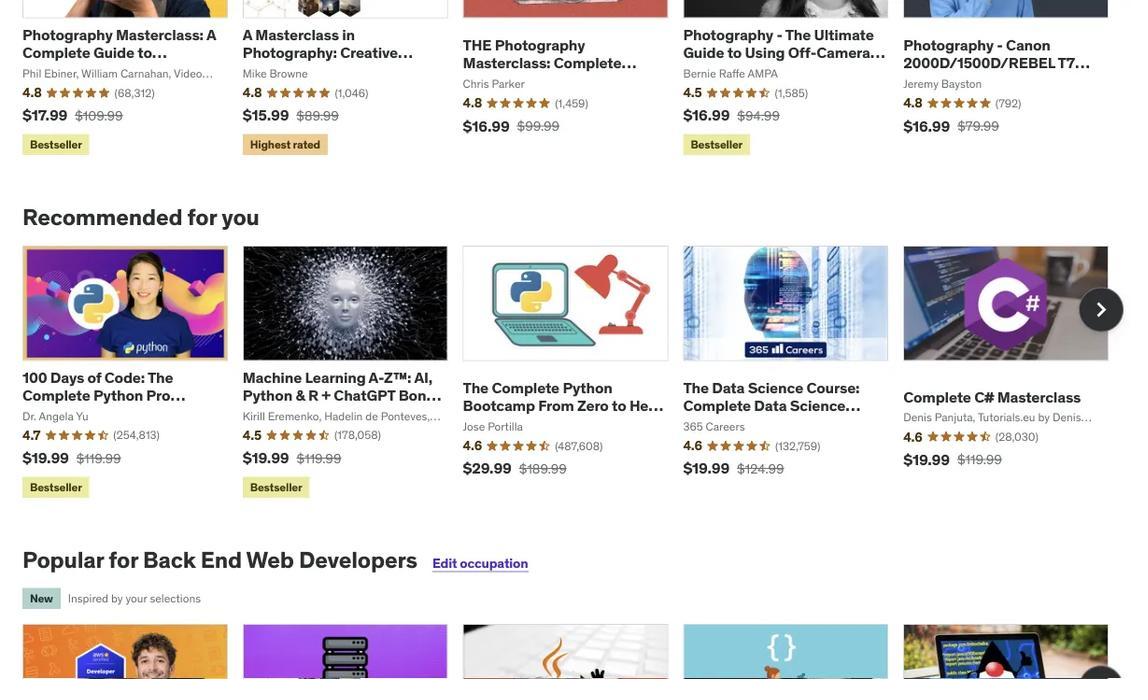 Task type: describe. For each thing, give the bounding box(es) containing it.
in inside the complete python bootcamp from zero to hero in python
[[463, 414, 476, 433]]

inspired
[[68, 591, 108, 606]]

[2023]
[[243, 404, 289, 423]]

python left from
[[479, 414, 529, 433]]

bonus
[[399, 386, 443, 405]]

flash
[[683, 61, 720, 80]]

the complete python bootcamp from zero to hero in python link
[[463, 378, 664, 433]]

photography - the ultimate guide to using off-camera flash
[[683, 25, 874, 80]]

chatgpt
[[334, 386, 396, 405]]

confidence
[[300, 61, 380, 80]]

camera for photography - canon 2000d/1500d/rebel t7 camera user course
[[904, 71, 957, 90]]

machine learning a-z™: ai, python & r + chatgpt bonus [2023] link
[[243, 368, 443, 423]]

the data science course: complete data science bootcamp 2023 link
[[683, 378, 861, 433]]

100 days of code: the complete python pro bootcamp for 2023 link
[[22, 368, 185, 423]]

1 vertical spatial masterclass
[[998, 387, 1081, 406]]

complete inside the complete python bootcamp from zero to hero in python
[[492, 378, 560, 397]]

bootcamp inside "100 days of code: the complete python pro bootcamp for 2023"
[[22, 404, 95, 423]]

photography masterclass: a complete guide to photography
[[22, 25, 216, 80]]

guide for using
[[683, 43, 724, 62]]

on
[[515, 71, 533, 90]]

next image
[[1087, 295, 1117, 325]]

from
[[538, 396, 574, 415]]

to for photography
[[138, 43, 152, 62]]

machine learning a-z™: ai, python & r + chatgpt bonus [2023]
[[243, 368, 443, 423]]

ultimate
[[814, 25, 874, 44]]

for for popular
[[109, 546, 138, 574]]

canon
[[1006, 35, 1051, 55]]

hero
[[630, 396, 663, 415]]

100 days of code: the complete python pro bootcamp for 2023
[[22, 368, 173, 423]]

- for the
[[777, 25, 783, 44]]

camera inside photography - the ultimate guide to using off-camera flash
[[817, 43, 871, 62]]

for inside "100 days of code: the complete python pro bootcamp for 2023"
[[98, 404, 117, 423]]

photography - the ultimate guide to using off-camera flash link
[[683, 25, 885, 80]]

t7
[[1058, 53, 1075, 73]]

pro
[[146, 386, 170, 405]]

machine
[[243, 368, 302, 387]]

z™:
[[384, 368, 411, 387]]

inspired by your selections
[[68, 591, 201, 606]]

bootcamp inside 'the data science course: complete data science bootcamp 2023'
[[683, 414, 756, 433]]

complete inside photography masterclass: a complete guide to photography
[[22, 43, 90, 62]]

web
[[246, 546, 294, 574]]

the inside photography - the ultimate guide to using off-camera flash
[[786, 25, 811, 44]]

selections
[[150, 591, 201, 606]]

complete inside the photography masterclass: complete course on photography
[[554, 53, 622, 73]]

photography masterclass: a complete guide to photography link
[[22, 25, 216, 80]]

the photography masterclass: complete course on photography
[[463, 35, 626, 90]]

- for canon
[[997, 35, 1003, 55]]

recommended
[[22, 203, 183, 231]]

back
[[143, 546, 196, 574]]

2 carousel element from the top
[[22, 624, 1124, 679]]

developers
[[299, 546, 418, 574]]

for for recommended
[[187, 203, 217, 231]]



Task type: vqa. For each thing, say whether or not it's contained in the screenshot.
Apply
no



Task type: locate. For each thing, give the bounding box(es) containing it.
off-
[[788, 43, 817, 62]]

0 horizontal spatial a
[[206, 25, 216, 44]]

the complete python bootcamp from zero to hero in python
[[463, 378, 663, 433]]

the right using
[[786, 25, 811, 44]]

2023
[[120, 404, 156, 423], [759, 414, 794, 433]]

carousel element containing 100 days of code: the complete python pro bootcamp for 2023
[[22, 246, 1124, 502]]

to inside the complete python bootcamp from zero to hero in python
[[612, 396, 627, 415]]

- inside photography - the ultimate guide to using off-camera flash
[[777, 25, 783, 44]]

2 guide from the left
[[683, 43, 724, 62]]

carousel element
[[22, 246, 1124, 502], [22, 624, 1124, 679]]

for
[[187, 203, 217, 231], [98, 404, 117, 423], [109, 546, 138, 574]]

code:
[[104, 368, 145, 387]]

complete c# masterclass link
[[904, 387, 1081, 406]]

the photography masterclass: complete course on photography link
[[463, 35, 637, 90]]

complete c# masterclass
[[904, 387, 1081, 406]]

2 horizontal spatial to
[[728, 43, 742, 62]]

0 vertical spatial for
[[187, 203, 217, 231]]

data left the course:
[[754, 396, 787, 415]]

occupation
[[460, 554, 528, 571]]

1 a from the left
[[206, 25, 216, 44]]

ai,
[[414, 368, 433, 387]]

popular
[[22, 546, 104, 574]]

0 vertical spatial masterclass:
[[116, 25, 204, 44]]

- inside the photography - canon 2000d/1500d/rebel t7 camera user course
[[997, 35, 1003, 55]]

a masterclass in photography: creative camera confidence
[[243, 25, 398, 80]]

a masterclass in photography: creative camera confidence link
[[243, 25, 413, 80]]

a-
[[369, 368, 384, 387]]

guide inside photography masterclass: a complete guide to photography
[[93, 43, 134, 62]]

course:
[[807, 378, 860, 397]]

1 horizontal spatial bootcamp
[[463, 396, 535, 415]]

0 horizontal spatial -
[[777, 25, 783, 44]]

0 horizontal spatial course
[[463, 71, 512, 90]]

0 horizontal spatial camera
[[243, 61, 296, 80]]

2 horizontal spatial camera
[[904, 71, 957, 90]]

of
[[87, 368, 101, 387]]

-
[[777, 25, 783, 44], [997, 35, 1003, 55]]

by
[[111, 591, 123, 606]]

1 horizontal spatial camera
[[817, 43, 871, 62]]

data
[[712, 378, 745, 397], [754, 396, 787, 415]]

1 carousel element from the top
[[22, 246, 1124, 502]]

the right the code:
[[148, 368, 173, 387]]

- left canon
[[997, 35, 1003, 55]]

r
[[308, 386, 318, 405]]

popular for back end web developers
[[22, 546, 418, 574]]

1 horizontal spatial to
[[612, 396, 627, 415]]

photography inside the photography - canon 2000d/1500d/rebel t7 camera user course
[[904, 35, 994, 55]]

for up by
[[109, 546, 138, 574]]

bootcamp right hero
[[683, 414, 756, 433]]

1 horizontal spatial in
[[463, 414, 476, 433]]

2 course from the left
[[995, 71, 1045, 90]]

masterclass: inside the photography masterclass: complete course on photography
[[463, 53, 551, 73]]

bootcamp left from
[[463, 396, 535, 415]]

0 horizontal spatial in
[[342, 25, 355, 44]]

for down of
[[98, 404, 117, 423]]

masterclass: inside photography masterclass: a complete guide to photography
[[116, 25, 204, 44]]

1 guide from the left
[[93, 43, 134, 62]]

a inside photography masterclass: a complete guide to photography
[[206, 25, 216, 44]]

camera inside a masterclass in photography: creative camera confidence
[[243, 61, 296, 80]]

camera left the user at the top of page
[[904, 71, 957, 90]]

camera for a masterclass in photography: creative camera confidence
[[243, 61, 296, 80]]

0 horizontal spatial data
[[712, 378, 745, 397]]

0 horizontal spatial masterclass
[[255, 25, 339, 44]]

to inside photography masterclass: a complete guide to photography
[[138, 43, 152, 62]]

photography inside photography - the ultimate guide to using off-camera flash
[[683, 25, 774, 44]]

for left you
[[187, 203, 217, 231]]

camera right using
[[817, 43, 871, 62]]

photography - canon 2000d/1500d/rebel t7 camera user course link
[[904, 35, 1090, 90]]

masterclass up the confidence
[[255, 25, 339, 44]]

complete inside 'the data science course: complete data science bootcamp 2023'
[[683, 396, 751, 415]]

the inside "100 days of code: the complete python pro bootcamp for 2023"
[[148, 368, 173, 387]]

the data science course: complete data science bootcamp 2023
[[683, 378, 860, 433]]

python left &
[[243, 386, 293, 405]]

complete
[[22, 43, 90, 62], [554, 53, 622, 73], [492, 378, 560, 397], [22, 386, 90, 405], [904, 387, 972, 406], [683, 396, 751, 415]]

to inside photography - the ultimate guide to using off-camera flash
[[728, 43, 742, 62]]

guide for photography
[[93, 43, 134, 62]]

2 horizontal spatial bootcamp
[[683, 414, 756, 433]]

next image
[[1087, 673, 1117, 679]]

course left 'on'
[[463, 71, 512, 90]]

bootcamp down days on the left of the page
[[22, 404, 95, 423]]

0 horizontal spatial masterclass:
[[116, 25, 204, 44]]

guide inside photography - the ultimate guide to using off-camera flash
[[683, 43, 724, 62]]

camera left the confidence
[[243, 61, 296, 80]]

1 horizontal spatial -
[[997, 35, 1003, 55]]

course inside the photography masterclass: complete course on photography
[[463, 71, 512, 90]]

photography - canon 2000d/1500d/rebel t7 camera user course
[[904, 35, 1075, 90]]

creative
[[340, 43, 398, 62]]

the right hero
[[683, 378, 709, 397]]

you
[[222, 203, 259, 231]]

1 vertical spatial for
[[98, 404, 117, 423]]

0 vertical spatial carousel element
[[22, 246, 1124, 502]]

1 vertical spatial carousel element
[[22, 624, 1124, 679]]

masterclass:
[[116, 25, 204, 44], [463, 53, 551, 73]]

2 a from the left
[[243, 25, 252, 44]]

python left pro
[[93, 386, 143, 405]]

the inside 'the data science course: complete data science bootcamp 2023'
[[683, 378, 709, 397]]

0 horizontal spatial to
[[138, 43, 152, 62]]

1 vertical spatial in
[[463, 414, 476, 433]]

1 horizontal spatial a
[[243, 25, 252, 44]]

camera
[[817, 43, 871, 62], [243, 61, 296, 80], [904, 71, 957, 90]]

0 vertical spatial in
[[342, 25, 355, 44]]

end
[[201, 546, 242, 574]]

using
[[745, 43, 785, 62]]

1 vertical spatial masterclass:
[[463, 53, 551, 73]]

edit
[[433, 554, 457, 571]]

zero
[[577, 396, 609, 415]]

1 horizontal spatial course
[[995, 71, 1045, 90]]

2 vertical spatial for
[[109, 546, 138, 574]]

a
[[206, 25, 216, 44], [243, 25, 252, 44]]

1 horizontal spatial masterclass
[[998, 387, 1081, 406]]

c#
[[975, 387, 994, 406]]

the
[[463, 35, 492, 55]]

course inside the photography - canon 2000d/1500d/rebel t7 camera user course
[[995, 71, 1045, 90]]

0 horizontal spatial guide
[[93, 43, 134, 62]]

a inside a masterclass in photography: creative camera confidence
[[243, 25, 252, 44]]

masterclass inside a masterclass in photography: creative camera confidence
[[255, 25, 339, 44]]

0 vertical spatial masterclass
[[255, 25, 339, 44]]

100
[[22, 368, 47, 387]]

1 horizontal spatial data
[[754, 396, 787, 415]]

the
[[786, 25, 811, 44], [148, 368, 173, 387], [463, 378, 489, 397], [683, 378, 709, 397]]

1 horizontal spatial masterclass:
[[463, 53, 551, 73]]

python inside machine learning a-z™: ai, python & r + chatgpt bonus [2023]
[[243, 386, 293, 405]]

learning
[[305, 368, 366, 387]]

photography
[[22, 25, 113, 44], [683, 25, 774, 44], [495, 35, 585, 55], [904, 35, 994, 55], [22, 61, 113, 80], [536, 71, 626, 90]]

bootcamp inside the complete python bootcamp from zero to hero in python
[[463, 396, 535, 415]]

edit occupation button
[[433, 554, 528, 571]]

python left hero
[[563, 378, 613, 397]]

in inside a masterclass in photography: creative camera confidence
[[342, 25, 355, 44]]

photography:
[[243, 43, 337, 62]]

1 horizontal spatial guide
[[683, 43, 724, 62]]

guide
[[93, 43, 134, 62], [683, 43, 724, 62]]

to
[[138, 43, 152, 62], [728, 43, 742, 62], [612, 396, 627, 415]]

1 course from the left
[[463, 71, 512, 90]]

the inside the complete python bootcamp from zero to hero in python
[[463, 378, 489, 397]]

bootcamp
[[463, 396, 535, 415], [22, 404, 95, 423], [683, 414, 756, 433]]

camera inside the photography - canon 2000d/1500d/rebel t7 camera user course
[[904, 71, 957, 90]]

in left from
[[463, 414, 476, 433]]

new
[[30, 591, 53, 606]]

1 horizontal spatial 2023
[[759, 414, 794, 433]]

2023 inside 'the data science course: complete data science bootcamp 2023'
[[759, 414, 794, 433]]

edit occupation
[[433, 554, 528, 571]]

&
[[296, 386, 305, 405]]

course down canon
[[995, 71, 1045, 90]]

science
[[748, 378, 804, 397], [790, 396, 846, 415]]

0 horizontal spatial bootcamp
[[22, 404, 95, 423]]

to for using
[[728, 43, 742, 62]]

0 horizontal spatial 2023
[[120, 404, 156, 423]]

+
[[322, 386, 331, 405]]

your
[[126, 591, 147, 606]]

masterclass right "c#"
[[998, 387, 1081, 406]]

recommended for you
[[22, 203, 259, 231]]

python inside "100 days of code: the complete python pro bootcamp for 2023"
[[93, 386, 143, 405]]

in up the confidence
[[342, 25, 355, 44]]

masterclass
[[255, 25, 339, 44], [998, 387, 1081, 406]]

2000d/1500d/rebel
[[904, 53, 1056, 73]]

days
[[50, 368, 84, 387]]

the right ai,
[[463, 378, 489, 397]]

complete inside "100 days of code: the complete python pro bootcamp for 2023"
[[22, 386, 90, 405]]

data right hero
[[712, 378, 745, 397]]

2023 inside "100 days of code: the complete python pro bootcamp for 2023"
[[120, 404, 156, 423]]

user
[[961, 71, 992, 90]]

python
[[563, 378, 613, 397], [93, 386, 143, 405], [243, 386, 293, 405], [479, 414, 529, 433]]

in
[[342, 25, 355, 44], [463, 414, 476, 433]]

course
[[463, 71, 512, 90], [995, 71, 1045, 90]]

- left off-
[[777, 25, 783, 44]]



